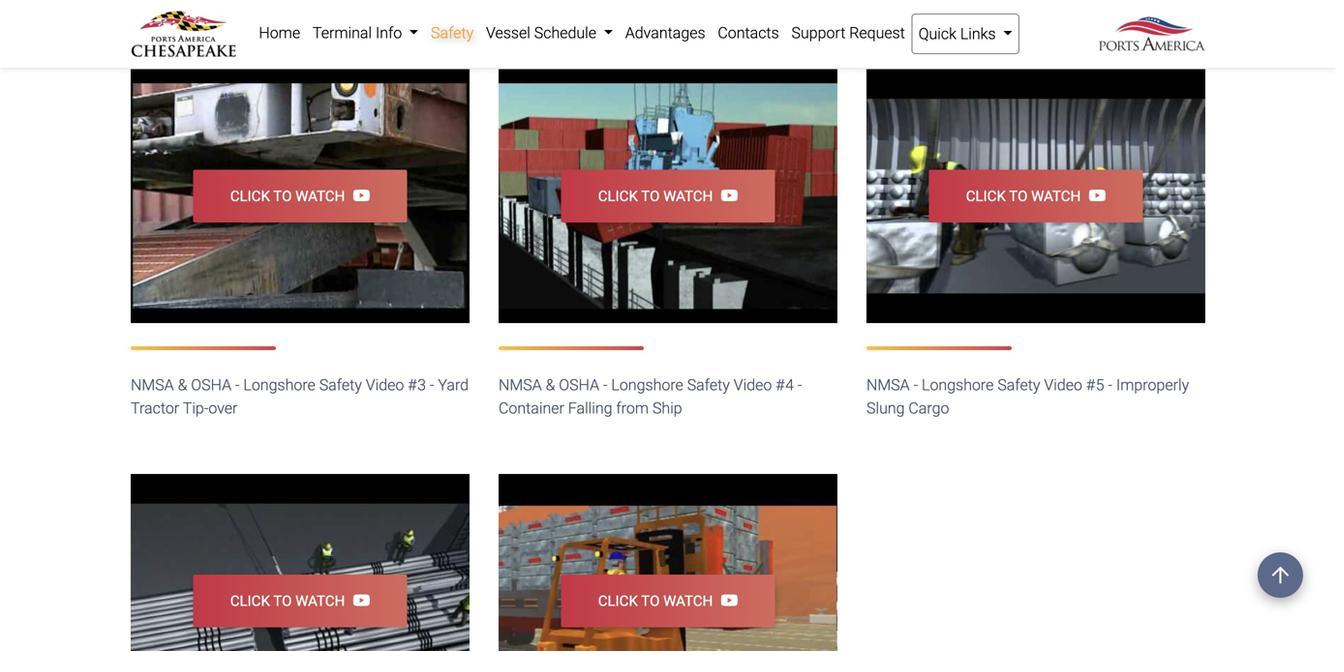 Task type: describe. For each thing, give the bounding box(es) containing it.
advantages
[[626, 24, 706, 42]]

nmsa & osha - longshore safety video #3 - yard tractor tip-over
[[131, 376, 469, 418]]

falling
[[568, 400, 613, 418]]

schedule
[[534, 24, 597, 42]]

support request
[[792, 24, 906, 42]]

#3
[[408, 376, 426, 395]]

yard
[[438, 376, 469, 395]]

slung
[[867, 400, 905, 418]]

click for nmsa & osha - longshore safety video #3 - yard tractor tip-over
[[230, 188, 270, 205]]

youtube image for #3
[[345, 188, 370, 203]]

video for #3
[[366, 376, 404, 395]]

safety inside nmsa - longshore safety video #5 - improperly slung cargo
[[998, 376, 1041, 395]]

to for improperly
[[1010, 188, 1028, 205]]

nmsa & osha - longshore safety video #4 - container falling from ship
[[499, 376, 803, 418]]

6 - from the left
[[1109, 376, 1113, 395]]

nmsa for nmsa & osha - longshore safety video #4 - container falling from ship
[[499, 376, 542, 395]]

longshore for over
[[244, 376, 316, 395]]

click to watch for improperly
[[966, 188, 1081, 205]]

#5
[[1087, 376, 1105, 395]]

video for #4
[[734, 376, 772, 395]]

youtube image for #4
[[713, 188, 738, 203]]

watch for improperly
[[1032, 188, 1081, 205]]

from
[[616, 400, 649, 418]]

0 horizontal spatial youtube image
[[345, 593, 370, 609]]

#4
[[776, 376, 794, 395]]

vessel
[[486, 24, 531, 42]]

to for #4
[[642, 188, 660, 205]]

cargo
[[909, 400, 950, 418]]

nmsa for nmsa - longshore safety video #5 - improperly slung cargo
[[867, 376, 910, 395]]

5 - from the left
[[914, 376, 918, 395]]

3 - from the left
[[603, 376, 608, 395]]

click to watch link for #4
[[561, 170, 776, 223]]

video image for #4
[[499, 69, 838, 323]]

safety inside nmsa & osha - longshore safety video #3 - yard tractor tip-over
[[319, 376, 362, 395]]

click for nmsa & osha - longshore safety video #4 - container falling from ship
[[598, 188, 638, 205]]

nmsa for nmsa & osha - longshore safety video #3 - yard tractor tip-over
[[131, 376, 174, 395]]



Task type: locate. For each thing, give the bounding box(es) containing it.
nmsa up tractor
[[131, 376, 174, 395]]

nmsa
[[131, 376, 174, 395], [499, 376, 542, 395], [867, 376, 910, 395]]

3 nmsa from the left
[[867, 376, 910, 395]]

longshore inside nmsa - longshore safety video #5 - improperly slung cargo
[[922, 376, 994, 395]]

vessel schedule link
[[480, 14, 619, 52]]

2 horizontal spatial nmsa
[[867, 376, 910, 395]]

1 horizontal spatial youtube image
[[713, 188, 738, 203]]

nmsa inside nmsa - longshore safety video #5 - improperly slung cargo
[[867, 376, 910, 395]]

terminal info
[[313, 24, 406, 42]]

info
[[376, 24, 402, 42]]

2 video from the left
[[734, 376, 772, 395]]

tip-
[[183, 400, 209, 418]]

video inside nmsa & osha - longshore safety video #4 - container falling from ship
[[734, 376, 772, 395]]

& inside nmsa & osha - longshore safety video #3 - yard tractor tip-over
[[178, 376, 187, 395]]

1 nmsa from the left
[[131, 376, 174, 395]]

2 osha from the left
[[559, 376, 600, 395]]

safety
[[431, 24, 474, 42], [319, 376, 362, 395], [687, 376, 730, 395], [998, 376, 1041, 395]]

4 - from the left
[[798, 376, 803, 395]]

contacts link
[[712, 14, 786, 52]]

over
[[209, 400, 238, 418]]

video left #5
[[1045, 376, 1083, 395]]

- up cargo
[[914, 376, 918, 395]]

nmsa up slung
[[867, 376, 910, 395]]

1 youtube image from the left
[[345, 188, 370, 203]]

youtube image
[[345, 188, 370, 203], [713, 188, 738, 203]]

request
[[850, 24, 906, 42]]

safety left vessel at the top
[[431, 24, 474, 42]]

click to watch for #3
[[230, 188, 345, 205]]

nmsa inside nmsa & osha - longshore safety video #4 - container falling from ship
[[499, 376, 542, 395]]

osha for tractor
[[191, 376, 232, 395]]

2 nmsa from the left
[[499, 376, 542, 395]]

click
[[230, 188, 270, 205], [598, 188, 638, 205], [966, 188, 1006, 205], [230, 593, 270, 610], [598, 593, 638, 610]]

safety left #3
[[319, 376, 362, 395]]

1 horizontal spatial video
[[734, 376, 772, 395]]

2 horizontal spatial longshore
[[922, 376, 994, 395]]

& up tip-
[[178, 376, 187, 395]]

0 horizontal spatial &
[[178, 376, 187, 395]]

- right #4
[[798, 376, 803, 395]]

support
[[792, 24, 846, 42]]

2 longshore from the left
[[612, 376, 684, 395]]

0 horizontal spatial nmsa
[[131, 376, 174, 395]]

video image
[[131, 69, 470, 323], [499, 69, 838, 323], [867, 69, 1206, 323], [131, 475, 470, 652], [499, 475, 838, 652]]

1 osha from the left
[[191, 376, 232, 395]]

longshore inside nmsa & osha - longshore safety video #3 - yard tractor tip-over
[[244, 376, 316, 395]]

osha inside nmsa & osha - longshore safety video #3 - yard tractor tip-over
[[191, 376, 232, 395]]

nmsa inside nmsa & osha - longshore safety video #3 - yard tractor tip-over
[[131, 376, 174, 395]]

&
[[178, 376, 187, 395], [546, 376, 555, 395]]

- up falling
[[603, 376, 608, 395]]

0 horizontal spatial video
[[366, 376, 404, 395]]

3 video from the left
[[1045, 376, 1083, 395]]

1 horizontal spatial &
[[546, 376, 555, 395]]

video inside nmsa & osha - longshore safety video #3 - yard tractor tip-over
[[366, 376, 404, 395]]

improperly
[[1117, 376, 1190, 395]]

contacts
[[718, 24, 780, 42]]

1 video from the left
[[366, 376, 404, 395]]

terminal info link
[[307, 14, 425, 52]]

safety link
[[425, 14, 480, 52]]

support request link
[[786, 14, 912, 52]]

terminal
[[313, 24, 372, 42]]

3 longshore from the left
[[922, 376, 994, 395]]

2 youtube image from the left
[[713, 188, 738, 203]]

1 - from the left
[[235, 376, 240, 395]]

1 longshore from the left
[[244, 376, 316, 395]]

- up over at the left of page
[[235, 376, 240, 395]]

2 & from the left
[[546, 376, 555, 395]]

advantages link
[[619, 14, 712, 52]]

osha up falling
[[559, 376, 600, 395]]

vessel schedule
[[486, 24, 601, 42]]

1 horizontal spatial longshore
[[612, 376, 684, 395]]

- right #3
[[430, 376, 434, 395]]

& for tractor
[[178, 376, 187, 395]]

& for falling
[[546, 376, 555, 395]]

2 horizontal spatial youtube image
[[1081, 188, 1107, 203]]

osha up over at the left of page
[[191, 376, 232, 395]]

2 - from the left
[[430, 376, 434, 395]]

safety inside nmsa & osha - longshore safety video #4 - container falling from ship
[[687, 376, 730, 395]]

longshore
[[244, 376, 316, 395], [612, 376, 684, 395], [922, 376, 994, 395]]

osha inside nmsa & osha - longshore safety video #4 - container falling from ship
[[559, 376, 600, 395]]

safety left #5
[[998, 376, 1041, 395]]

video left #3
[[366, 376, 404, 395]]

& inside nmsa & osha - longshore safety video #4 - container falling from ship
[[546, 376, 555, 395]]

osha for falling
[[559, 376, 600, 395]]

video inside nmsa - longshore safety video #5 - improperly slung cargo
[[1045, 376, 1083, 395]]

longshore inside nmsa & osha - longshore safety video #4 - container falling from ship
[[612, 376, 684, 395]]

watch for #3
[[296, 188, 345, 205]]

tractor
[[131, 400, 179, 418]]

home
[[259, 24, 300, 42]]

0 horizontal spatial osha
[[191, 376, 232, 395]]

1 & from the left
[[178, 376, 187, 395]]

& up container
[[546, 376, 555, 395]]

longshore for ship
[[612, 376, 684, 395]]

click to watch for #4
[[598, 188, 713, 205]]

ship
[[653, 400, 683, 418]]

- right #5
[[1109, 376, 1113, 395]]

youtube image
[[1081, 188, 1107, 203], [345, 593, 370, 609], [713, 593, 738, 609]]

to
[[273, 188, 292, 205], [642, 188, 660, 205], [1010, 188, 1028, 205], [273, 593, 292, 610], [642, 593, 660, 610]]

watch for #4
[[664, 188, 713, 205]]

2 horizontal spatial video
[[1045, 376, 1083, 395]]

-
[[235, 376, 240, 395], [430, 376, 434, 395], [603, 376, 608, 395], [798, 376, 803, 395], [914, 376, 918, 395], [1109, 376, 1113, 395]]

go to top image
[[1258, 553, 1304, 599]]

watch
[[296, 188, 345, 205], [664, 188, 713, 205], [1032, 188, 1081, 205], [296, 593, 345, 610], [664, 593, 713, 610]]

click to watch link for #3
[[193, 170, 408, 223]]

home link
[[253, 14, 307, 52]]

nmsa - longshore safety video #5 - improperly slung cargo
[[867, 376, 1190, 418]]

click for nmsa - longshore safety video #5 - improperly slung cargo
[[966, 188, 1006, 205]]

1 horizontal spatial osha
[[559, 376, 600, 395]]

container
[[499, 400, 565, 418]]

osha
[[191, 376, 232, 395], [559, 376, 600, 395]]

click to watch link
[[193, 170, 408, 223], [561, 170, 776, 223], [929, 170, 1144, 223], [193, 575, 408, 628], [561, 575, 776, 628]]

0 horizontal spatial longshore
[[244, 376, 316, 395]]

0 horizontal spatial youtube image
[[345, 188, 370, 203]]

1 horizontal spatial youtube image
[[713, 593, 738, 609]]

safety left #4
[[687, 376, 730, 395]]

1 horizontal spatial nmsa
[[499, 376, 542, 395]]

video left #4
[[734, 376, 772, 395]]

video
[[366, 376, 404, 395], [734, 376, 772, 395], [1045, 376, 1083, 395]]

video image for #3
[[131, 69, 470, 323]]

click to watch
[[230, 188, 345, 205], [598, 188, 713, 205], [966, 188, 1081, 205], [230, 593, 345, 610], [598, 593, 713, 610]]

nmsa up container
[[499, 376, 542, 395]]

to for #3
[[273, 188, 292, 205]]

click to watch link for improperly
[[929, 170, 1144, 223]]

video image for improperly
[[867, 69, 1206, 323]]



Task type: vqa. For each thing, say whether or not it's contained in the screenshot.
topmost shipping
no



